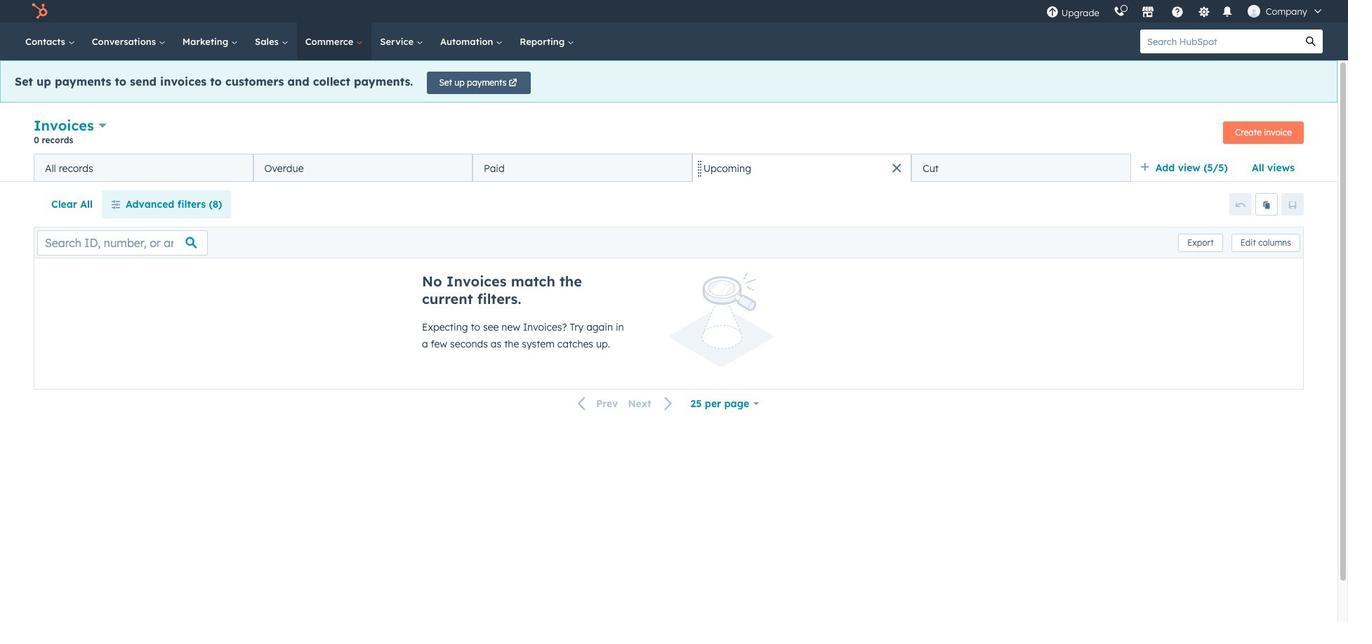 Task type: describe. For each thing, give the bounding box(es) containing it.
Search ID, number, or amount billed search field
[[37, 230, 208, 255]]



Task type: vqa. For each thing, say whether or not it's contained in the screenshot.
bottommost owner
no



Task type: locate. For each thing, give the bounding box(es) containing it.
menu
[[1040, 0, 1332, 22]]

Search HubSpot search field
[[1141, 30, 1300, 53]]

marketplaces image
[[1142, 6, 1155, 19]]

jacob simon image
[[1248, 5, 1261, 18]]

banner
[[34, 115, 1305, 154]]

pagination navigation
[[570, 395, 682, 413]]



